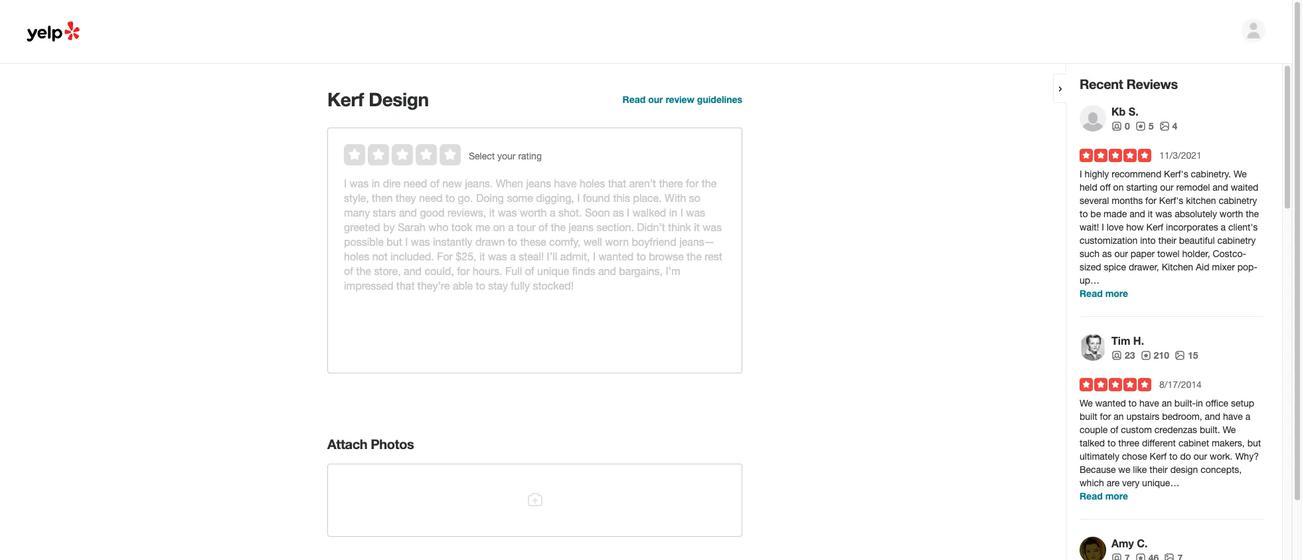 Task type: locate. For each thing, give the bounding box(es) containing it.
have
[[1140, 398, 1160, 409], [1224, 411, 1244, 422]]

do
[[1181, 451, 1192, 462]]

for down wanted
[[1101, 411, 1112, 422]]

the
[[1246, 209, 1260, 219]]

talked
[[1080, 438, 1106, 448]]

recent reviews
[[1080, 76, 1178, 92]]

kerf down it
[[1147, 222, 1164, 233]]

11/3/2021
[[1160, 150, 1202, 161]]

three
[[1119, 438, 1140, 448]]

remodel
[[1177, 182, 1211, 193]]

16 friends v2 image
[[1112, 121, 1123, 131], [1112, 350, 1123, 361]]

several
[[1080, 195, 1110, 206]]

i
[[1080, 169, 1083, 179], [1102, 222, 1105, 233]]

very
[[1123, 478, 1140, 488]]

None radio
[[344, 144, 365, 165], [392, 144, 413, 165], [440, 144, 461, 165], [344, 144, 365, 165], [392, 144, 413, 165], [440, 144, 461, 165]]

built-
[[1175, 398, 1196, 409]]

read more button down are
[[1080, 490, 1129, 503]]

have down setup
[[1224, 411, 1244, 422]]

16 photos v2 image left 15 on the right
[[1175, 350, 1186, 361]]

of
[[1111, 425, 1119, 435]]

photos element containing 15
[[1175, 349, 1199, 362]]

a down setup
[[1246, 411, 1251, 422]]

1 horizontal spatial a
[[1246, 411, 1251, 422]]

0 vertical spatial friends element
[[1112, 120, 1131, 133]]

2 vertical spatial 16 photos v2 image
[[1165, 553, 1175, 560]]

for up it
[[1146, 195, 1157, 206]]

read down up… at the right
[[1080, 288, 1103, 299]]

friends element containing 23
[[1112, 349, 1136, 362]]

1 vertical spatial kerf's
[[1160, 195, 1184, 206]]

photos element right 210 at the bottom of the page
[[1175, 349, 1199, 362]]

1 more from the top
[[1106, 288, 1129, 299]]

more inside i highly recommend kerf's cabinetry. we held off on starting our remodel and waited several months for kerf's kitchen cabinetry to be made and it was absolutely worth the wait! i love how kerf incorporates a client's customization into their beautiful cabinetry such as our paper towel holder, costco- sized spice drawer, kitchen aid mixer pop- up… read more
[[1106, 288, 1129, 299]]

friends element down amy
[[1112, 551, 1131, 560]]

i left "love"
[[1102, 222, 1105, 233]]

0 vertical spatial a
[[1221, 222, 1226, 233]]

towel
[[1158, 248, 1180, 259]]

a
[[1221, 222, 1226, 233], [1246, 411, 1251, 422]]

1 horizontal spatial an
[[1162, 398, 1173, 409]]

their up towel
[[1159, 235, 1177, 246]]

our
[[649, 94, 663, 105], [1161, 182, 1174, 193], [1115, 248, 1129, 259], [1194, 451, 1208, 462]]

1 5 star rating image from the top
[[1080, 149, 1152, 162]]

0 vertical spatial we
[[1234, 169, 1247, 179]]

was
[[1156, 209, 1173, 219]]

0 vertical spatial have
[[1140, 398, 1160, 409]]

friends element for amy
[[1112, 551, 1131, 560]]

reviews element down c.
[[1136, 551, 1159, 560]]

1 vertical spatial 16 friends v2 image
[[1112, 350, 1123, 361]]

to up upstairs at the right bottom of page
[[1129, 398, 1137, 409]]

kerf left design
[[328, 88, 364, 110]]

read more button
[[1080, 287, 1129, 300], [1080, 490, 1129, 503]]

into
[[1141, 235, 1156, 246]]

in
[[1196, 398, 1204, 409]]

cabinetry down client's
[[1218, 235, 1256, 246]]

0 vertical spatial cabinetry
[[1219, 195, 1258, 206]]

0 vertical spatial read more button
[[1080, 287, 1129, 300]]

16 review v2 image left 210 at the bottom of the page
[[1141, 350, 1152, 361]]

reviews element containing 210
[[1141, 349, 1170, 362]]

attach photos image
[[527, 491, 543, 507]]

1 vertical spatial a
[[1246, 411, 1251, 422]]

we up waited
[[1234, 169, 1247, 179]]

2 vertical spatial kerf
[[1150, 451, 1167, 462]]

an left built-
[[1162, 398, 1173, 409]]

cabinetry
[[1219, 195, 1258, 206], [1218, 235, 1256, 246]]

1 vertical spatial read more button
[[1080, 490, 1129, 503]]

for
[[1146, 195, 1157, 206], [1101, 411, 1112, 422]]

0 vertical spatial more
[[1106, 288, 1129, 299]]

reviews element right '0'
[[1136, 120, 1154, 133]]

their
[[1159, 235, 1177, 246], [1150, 464, 1168, 475]]

their up unique…
[[1150, 464, 1168, 475]]

recommend
[[1112, 169, 1162, 179]]

1 vertical spatial have
[[1224, 411, 1244, 422]]

1 vertical spatial 5 star rating image
[[1080, 378, 1152, 391]]

custom
[[1122, 425, 1153, 435]]

16 photos v2 image left '4'
[[1160, 121, 1170, 131]]

friends element for kb
[[1112, 120, 1131, 133]]

0 vertical spatial their
[[1159, 235, 1177, 246]]

an
[[1162, 398, 1173, 409], [1114, 411, 1124, 422]]

more down the spice
[[1106, 288, 1129, 299]]

2 vertical spatial we
[[1223, 425, 1236, 435]]

work.
[[1210, 451, 1233, 462]]

photos element containing 4
[[1160, 120, 1178, 133]]

photos element right 16 review v2 image
[[1165, 551, 1183, 560]]

16 friends v2 image for kb s.
[[1112, 121, 1123, 131]]

1 vertical spatial i
[[1102, 222, 1105, 233]]

read more button down up… at the right
[[1080, 287, 1129, 300]]

an up of
[[1114, 411, 1124, 422]]

2 16 friends v2 image from the top
[[1112, 350, 1123, 361]]

kerf's
[[1165, 169, 1189, 179], [1160, 195, 1184, 206]]

your
[[498, 151, 516, 161]]

16 review v2 image for kb s.
[[1136, 121, 1146, 131]]

cabinetry.
[[1191, 169, 1232, 179]]

16 friends v2 image left 23
[[1112, 350, 1123, 361]]

1 vertical spatial an
[[1114, 411, 1124, 422]]

friends element containing 0
[[1112, 120, 1131, 133]]

kb
[[1112, 105, 1126, 118]]

16 review v2 image
[[1136, 121, 1146, 131], [1141, 350, 1152, 361]]

read down which
[[1080, 490, 1103, 502]]

kerf's down 11/3/2021
[[1165, 169, 1189, 179]]

1 vertical spatial and
[[1130, 209, 1146, 219]]

1 vertical spatial reviews element
[[1141, 349, 1170, 362]]

photos element for amy c.
[[1165, 551, 1183, 560]]

1 vertical spatial more
[[1106, 490, 1129, 502]]

1 vertical spatial friends element
[[1112, 349, 1136, 362]]

0 vertical spatial for
[[1146, 195, 1157, 206]]

16 photos v2 image right 16 review v2 image
[[1165, 553, 1175, 560]]

and up built.
[[1205, 411, 1221, 422]]

photos element
[[1160, 120, 1178, 133], [1175, 349, 1199, 362], [1165, 551, 1183, 560]]

0 vertical spatial 16 photos v2 image
[[1160, 121, 1170, 131]]

0 horizontal spatial have
[[1140, 398, 1160, 409]]

beautiful
[[1180, 235, 1215, 246]]

client's
[[1229, 222, 1258, 233]]

friends element down tim
[[1112, 349, 1136, 362]]

0 vertical spatial 16 review v2 image
[[1136, 121, 1146, 131]]

0 horizontal spatial for
[[1101, 411, 1112, 422]]

have up upstairs at the right bottom of page
[[1140, 398, 1160, 409]]

16 photos v2 image for kb s.
[[1160, 121, 1170, 131]]

we up built
[[1080, 398, 1093, 409]]

and
[[1213, 182, 1229, 193], [1130, 209, 1146, 219], [1205, 411, 1221, 422]]

5 star rating image for tim h.
[[1080, 378, 1152, 391]]

1 friends element from the top
[[1112, 120, 1131, 133]]

starting
[[1127, 182, 1158, 193]]

and down the cabinetry. in the top right of the page
[[1213, 182, 1229, 193]]

and inside we wanted to have an built-in office setup built for an upstairs bedroom, and have a couple of custom credenzas built. we talked to three different cabinet makers, but ultimately chose kerf to do our work. why? because we like their design concepts, which are very unique… read more
[[1205, 411, 1221, 422]]

review
[[666, 94, 695, 105]]

2 friends element from the top
[[1112, 349, 1136, 362]]

it
[[1148, 209, 1153, 219]]

cabinetry up worth
[[1219, 195, 1258, 206]]

16 photos v2 image
[[1160, 121, 1170, 131], [1175, 350, 1186, 361], [1165, 553, 1175, 560]]

more down are
[[1106, 490, 1129, 502]]

kerf
[[328, 88, 364, 110], [1147, 222, 1164, 233], [1150, 451, 1167, 462]]

0 vertical spatial 5 star rating image
[[1080, 149, 1152, 162]]

friends element
[[1112, 120, 1131, 133], [1112, 349, 1136, 362], [1112, 551, 1131, 560]]

different
[[1143, 438, 1177, 448]]

1 vertical spatial 16 photos v2 image
[[1175, 350, 1186, 361]]

nolan p. image
[[1242, 19, 1266, 43]]

reviews element
[[1136, 120, 1154, 133], [1141, 349, 1170, 362], [1136, 551, 1159, 560]]

office
[[1206, 398, 1229, 409]]

0 vertical spatial 16 friends v2 image
[[1112, 121, 1123, 131]]

attach
[[328, 436, 368, 452]]

16 review v2 image left 5
[[1136, 121, 1146, 131]]

couple
[[1080, 425, 1108, 435]]

1 16 friends v2 image from the top
[[1112, 121, 1123, 131]]

kerf's up was
[[1160, 195, 1184, 206]]

None radio
[[368, 144, 389, 165], [416, 144, 437, 165], [368, 144, 389, 165], [416, 144, 437, 165]]

more
[[1106, 288, 1129, 299], [1106, 490, 1129, 502]]

0 horizontal spatial a
[[1221, 222, 1226, 233]]

to left 'be'
[[1080, 209, 1088, 219]]

0 vertical spatial photos element
[[1160, 120, 1178, 133]]

how
[[1127, 222, 1144, 233]]

1 vertical spatial kerf
[[1147, 222, 1164, 233]]

we inside i highly recommend kerf's cabinetry. we held off on starting our remodel and waited several months for kerf's kitchen cabinetry to be made and it was absolutely worth the wait! i love how kerf incorporates a client's customization into their beautiful cabinetry such as our paper towel holder, costco- sized spice drawer, kitchen aid mixer pop- up… read more
[[1234, 169, 1247, 179]]

0 vertical spatial reviews element
[[1136, 120, 1154, 133]]

rating element
[[344, 144, 461, 165]]

5 star rating image
[[1080, 149, 1152, 162], [1080, 378, 1152, 391]]

setup
[[1232, 398, 1255, 409]]

15
[[1188, 349, 1199, 361]]

reviews element for s.
[[1136, 120, 1154, 133]]

1 read more button from the top
[[1080, 287, 1129, 300]]

0 horizontal spatial an
[[1114, 411, 1124, 422]]

we
[[1119, 464, 1131, 475]]

kerf inside we wanted to have an built-in office setup built for an upstairs bedroom, and have a couple of custom credenzas built. we talked to three different cabinet makers, but ultimately chose kerf to do our work. why? because we like their design concepts, which are very unique… read more
[[1150, 451, 1167, 462]]

0 vertical spatial kerf's
[[1165, 169, 1189, 179]]

1 vertical spatial their
[[1150, 464, 1168, 475]]

None text field
[[344, 176, 726, 191]]

our right do
[[1194, 451, 1208, 462]]

a inside we wanted to have an built-in office setup built for an upstairs bedroom, and have a couple of custom credenzas built. we talked to three different cabinet makers, but ultimately chose kerf to do our work. why? because we like their design concepts, which are very unique… read more
[[1246, 411, 1251, 422]]

are
[[1107, 478, 1120, 488]]

chose
[[1123, 451, 1148, 462]]

a down worth
[[1221, 222, 1226, 233]]

friends element for tim
[[1112, 349, 1136, 362]]

2 vertical spatial friends element
[[1112, 551, 1131, 560]]

5 star rating image up "highly"
[[1080, 149, 1152, 162]]

5 star rating image up wanted
[[1080, 378, 1152, 391]]

1 vertical spatial for
[[1101, 411, 1112, 422]]

photos element right 5
[[1160, 120, 1178, 133]]

1 vertical spatial 16 review v2 image
[[1141, 350, 1152, 361]]

2 vertical spatial read
[[1080, 490, 1103, 502]]

credenzas
[[1155, 425, 1198, 435]]

2 vertical spatial and
[[1205, 411, 1221, 422]]

2 vertical spatial photos element
[[1165, 551, 1183, 560]]

highly
[[1085, 169, 1110, 179]]

1 horizontal spatial for
[[1146, 195, 1157, 206]]

and left it
[[1130, 209, 1146, 219]]

23
[[1125, 349, 1136, 361]]

0 vertical spatial read
[[623, 94, 646, 105]]

210
[[1154, 349, 1170, 361]]

2 5 star rating image from the top
[[1080, 378, 1152, 391]]

2 more from the top
[[1106, 490, 1129, 502]]

read our review guidelines link
[[623, 94, 743, 105]]

4
[[1173, 120, 1178, 132]]

built
[[1080, 411, 1098, 422]]

read inside i highly recommend kerf's cabinetry. we held off on starting our remodel and waited several months for kerf's kitchen cabinetry to be made and it was absolutely worth the wait! i love how kerf incorporates a client's customization into their beautiful cabinetry such as our paper towel holder, costco- sized spice drawer, kitchen aid mixer pop- up… read more
[[1080, 288, 1103, 299]]

0 horizontal spatial i
[[1080, 169, 1083, 179]]

0 vertical spatial kerf
[[328, 88, 364, 110]]

friends element down kb
[[1112, 120, 1131, 133]]

to down of
[[1108, 438, 1116, 448]]

16 review v2 image for tim h.
[[1141, 350, 1152, 361]]

kb s.
[[1112, 105, 1139, 118]]

i highly recommend kerf's cabinetry. we held off on starting our remodel and waited several months for kerf's kitchen cabinetry to be made and it was absolutely worth the wait! i love how kerf incorporates a client's customization into their beautiful cabinetry such as our paper towel holder, costco- sized spice drawer, kitchen aid mixer pop- up… read more
[[1080, 169, 1260, 299]]

1 vertical spatial read
[[1080, 288, 1103, 299]]

3 friends element from the top
[[1112, 551, 1131, 560]]

i up held
[[1080, 169, 1083, 179]]

for inside i highly recommend kerf's cabinetry. we held off on starting our remodel and waited several months for kerf's kitchen cabinetry to be made and it was absolutely worth the wait! i love how kerf incorporates a client's customization into their beautiful cabinetry such as our paper towel holder, costco- sized spice drawer, kitchen aid mixer pop- up… read more
[[1146, 195, 1157, 206]]

unique…
[[1143, 478, 1180, 488]]

16 friends v2 image left '0'
[[1112, 121, 1123, 131]]

sized
[[1080, 262, 1102, 272]]

but
[[1248, 438, 1262, 448]]

2 read more button from the top
[[1080, 490, 1129, 503]]

read left review
[[623, 94, 646, 105]]

wait!
[[1080, 222, 1100, 233]]

reviews element containing 5
[[1136, 120, 1154, 133]]

16 friends v2 image for tim h.
[[1112, 350, 1123, 361]]

reviews element for c.
[[1136, 551, 1159, 560]]

to
[[1080, 209, 1088, 219], [1129, 398, 1137, 409], [1108, 438, 1116, 448], [1170, 451, 1178, 462]]

1 vertical spatial photos element
[[1175, 349, 1199, 362]]

kerf down different
[[1150, 451, 1167, 462]]

2 vertical spatial reviews element
[[1136, 551, 1159, 560]]

we up the makers,
[[1223, 425, 1236, 435]]

close sidebar icon image
[[1056, 84, 1066, 94], [1056, 84, 1066, 94]]

read
[[623, 94, 646, 105], [1080, 288, 1103, 299], [1080, 490, 1103, 502]]

reviews element down h.
[[1141, 349, 1170, 362]]



Task type: vqa. For each thing, say whether or not it's contained in the screenshot.
Read More dropdown button corresponding to Kb
yes



Task type: describe. For each thing, give the bounding box(es) containing it.
worth
[[1220, 209, 1244, 219]]

which
[[1080, 478, 1105, 488]]

read inside we wanted to have an built-in office setup built for an upstairs bedroom, and have a couple of custom credenzas built. we talked to three different cabinet makers, but ultimately chose kerf to do our work. why? because we like their design concepts, which are very unique… read more
[[1080, 490, 1103, 502]]

to left do
[[1170, 451, 1178, 462]]

1 horizontal spatial have
[[1224, 411, 1244, 422]]

kitchen
[[1162, 262, 1194, 272]]

on
[[1114, 182, 1124, 193]]

h.
[[1134, 334, 1145, 347]]

0 vertical spatial i
[[1080, 169, 1083, 179]]

built.
[[1200, 425, 1221, 435]]

customization
[[1080, 235, 1138, 246]]

reviews
[[1127, 76, 1178, 92]]

read more button for tim
[[1080, 490, 1129, 503]]

love
[[1107, 222, 1124, 233]]

we wanted to have an built-in office setup built for an upstairs bedroom, and have a couple of custom credenzas built. we talked to three different cabinet makers, but ultimately chose kerf to do our work. why? because we like their design concepts, which are very unique… read more
[[1080, 398, 1262, 502]]

mixer
[[1213, 262, 1236, 272]]

incorporates
[[1167, 222, 1219, 233]]

rating
[[518, 151, 542, 161]]

why?
[[1236, 451, 1260, 462]]

kerf design link
[[328, 88, 591, 112]]

paper
[[1131, 248, 1155, 259]]

16 photos v2 image for tim h.
[[1175, 350, 1186, 361]]

1 horizontal spatial i
[[1102, 222, 1105, 233]]

design
[[369, 88, 429, 110]]

like
[[1134, 464, 1148, 475]]

design
[[1171, 464, 1199, 475]]

months
[[1112, 195, 1143, 206]]

our right as at top
[[1115, 248, 1129, 259]]

off
[[1101, 182, 1111, 193]]

attach photos
[[328, 436, 414, 452]]

amy c.
[[1112, 537, 1148, 549]]

to inside i highly recommend kerf's cabinetry. we held off on starting our remodel and waited several months for kerf's kitchen cabinetry to be made and it was absolutely worth the wait! i love how kerf incorporates a client's customization into their beautiful cabinetry such as our paper towel holder, costco- sized spice drawer, kitchen aid mixer pop- up… read more
[[1080, 209, 1088, 219]]

concepts,
[[1201, 464, 1242, 475]]

16 review v2 image
[[1136, 553, 1146, 560]]

1 vertical spatial cabinetry
[[1218, 235, 1256, 246]]

16 friends v2 image
[[1112, 553, 1123, 560]]

their inside we wanted to have an built-in office setup built for an upstairs bedroom, and have a couple of custom credenzas built. we talked to three different cabinet makers, but ultimately chose kerf to do our work. why? because we like their design concepts, which are very unique… read more
[[1150, 464, 1168, 475]]

absolutely
[[1175, 209, 1218, 219]]

aid
[[1196, 262, 1210, 272]]

holder,
[[1183, 248, 1211, 259]]

read more button for kb
[[1080, 287, 1129, 300]]

read our review guidelines
[[623, 94, 743, 105]]

wanted
[[1096, 398, 1127, 409]]

because
[[1080, 464, 1116, 475]]

8/17/2014
[[1160, 379, 1202, 390]]

our inside we wanted to have an built-in office setup built for an upstairs bedroom, and have a couple of custom credenzas built. we talked to three different cabinet makers, but ultimately chose kerf to do our work. why? because we like their design concepts, which are very unique… read more
[[1194, 451, 1208, 462]]

select
[[469, 151, 495, 161]]

reviews element for h.
[[1141, 349, 1170, 362]]

upstairs
[[1127, 411, 1160, 422]]

photo of amy c. image
[[1080, 537, 1107, 560]]

0
[[1125, 120, 1131, 132]]

as
[[1103, 248, 1112, 259]]

kerf design
[[328, 88, 429, 110]]

5
[[1149, 120, 1154, 132]]

photos element for tim h.
[[1175, 349, 1199, 362]]

c.
[[1137, 537, 1148, 549]]

16 photos v2 image for amy c.
[[1165, 553, 1175, 560]]

cabinet
[[1179, 438, 1210, 448]]

held
[[1080, 182, 1098, 193]]

their inside i highly recommend kerf's cabinetry. we held off on starting our remodel and waited several months for kerf's kitchen cabinetry to be made and it was absolutely worth the wait! i love how kerf incorporates a client's customization into their beautiful cabinetry such as our paper towel holder, costco- sized spice drawer, kitchen aid mixer pop- up… read more
[[1159, 235, 1177, 246]]

costco-
[[1213, 248, 1247, 259]]

made
[[1104, 209, 1128, 219]]

tim
[[1112, 334, 1131, 347]]

recent
[[1080, 76, 1124, 92]]

guidelines
[[697, 94, 743, 105]]

ultimately
[[1080, 451, 1120, 462]]

pop-
[[1238, 262, 1258, 272]]

makers,
[[1212, 438, 1245, 448]]

1 vertical spatial we
[[1080, 398, 1093, 409]]

our right starting
[[1161, 182, 1174, 193]]

photos element for kb s.
[[1160, 120, 1178, 133]]

such
[[1080, 248, 1100, 259]]

tim h.
[[1112, 334, 1145, 347]]

0 vertical spatial and
[[1213, 182, 1229, 193]]

our left review
[[649, 94, 663, 105]]

more inside we wanted to have an built-in office setup built for an upstairs bedroom, and have a couple of custom credenzas built. we talked to three different cabinet makers, but ultimately chose kerf to do our work. why? because we like their design concepts, which are very unique… read more
[[1106, 490, 1129, 502]]

kerf inside i highly recommend kerf's cabinetry. we held off on starting our remodel and waited several months for kerf's kitchen cabinetry to be made and it was absolutely worth the wait! i love how kerf incorporates a client's customization into their beautiful cabinetry such as our paper towel holder, costco- sized spice drawer, kitchen aid mixer pop- up… read more
[[1147, 222, 1164, 233]]

5 star rating image for kb s.
[[1080, 149, 1152, 162]]

s.
[[1129, 105, 1139, 118]]

waited
[[1231, 182, 1259, 193]]

photo of tim h. image
[[1080, 334, 1107, 361]]

for inside we wanted to have an built-in office setup built for an upstairs bedroom, and have a couple of custom credenzas built. we talked to three different cabinet makers, but ultimately chose kerf to do our work. why? because we like their design concepts, which are very unique… read more
[[1101, 411, 1112, 422]]

select your rating
[[469, 151, 542, 161]]

be
[[1091, 209, 1102, 219]]

bedroom,
[[1163, 411, 1203, 422]]

drawer,
[[1129, 262, 1160, 272]]

photo of kb s. image
[[1080, 105, 1107, 132]]

a inside i highly recommend kerf's cabinetry. we held off on starting our remodel and waited several months for kerf's kitchen cabinetry to be made and it was absolutely worth the wait! i love how kerf incorporates a client's customization into their beautiful cabinetry such as our paper towel holder, costco- sized spice drawer, kitchen aid mixer pop- up… read more
[[1221, 222, 1226, 233]]

kitchen
[[1187, 195, 1217, 206]]

0 vertical spatial an
[[1162, 398, 1173, 409]]

up…
[[1080, 275, 1100, 286]]

amy
[[1112, 537, 1135, 549]]

photos
[[371, 436, 414, 452]]



